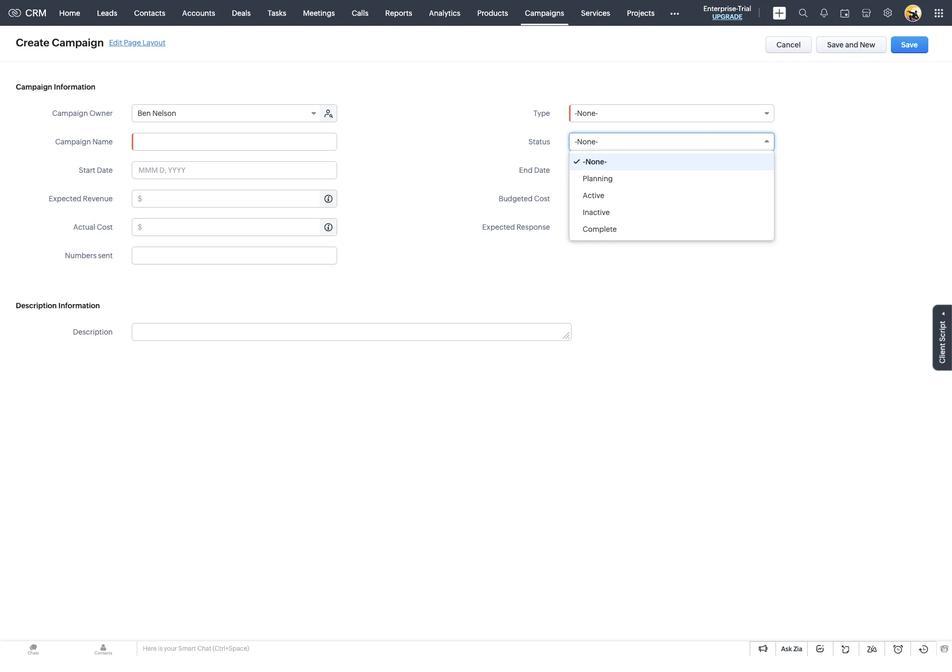 Task type: locate. For each thing, give the bounding box(es) containing it.
edit page layout link
[[109, 38, 166, 47]]

actual
[[73, 223, 95, 232]]

0 horizontal spatial date
[[97, 166, 113, 175]]

1 vertical spatial description
[[73, 328, 113, 336]]

save left "and" on the top of the page
[[828, 41, 845, 49]]

1 vertical spatial -
[[575, 138, 578, 146]]

calendar image
[[841, 9, 850, 17]]

2 -none- field from the top
[[570, 133, 775, 151]]

campaign down campaign information
[[52, 109, 88, 118]]

end date
[[520, 166, 551, 175]]

$
[[138, 195, 142, 203], [138, 223, 142, 232]]

cost right actual
[[97, 223, 113, 232]]

none- for status
[[578, 138, 598, 146]]

0 vertical spatial -none- field
[[570, 104, 775, 122]]

expected
[[49, 195, 81, 203], [483, 223, 515, 232]]

expected for expected revenue
[[49, 195, 81, 203]]

0 vertical spatial none-
[[578, 109, 598, 118]]

expected revenue
[[49, 195, 113, 203]]

0 horizontal spatial cost
[[97, 223, 113, 232]]

- right the 'type'
[[575, 109, 578, 118]]

save inside button
[[828, 41, 845, 49]]

campaign owner
[[52, 109, 113, 118]]

2 vertical spatial -
[[583, 158, 586, 166]]

$ for revenue
[[138, 195, 142, 203]]

campaign down home link
[[52, 36, 104, 49]]

products link
[[469, 0, 517, 26]]

1 horizontal spatial description
[[73, 328, 113, 336]]

1 vertical spatial information
[[58, 302, 100, 310]]

date right start
[[97, 166, 113, 175]]

Other Modules field
[[664, 4, 686, 21]]

None text field
[[144, 190, 337, 207], [144, 219, 337, 236], [144, 190, 337, 207], [144, 219, 337, 236]]

inactive
[[583, 208, 610, 217]]

planning
[[583, 175, 613, 183]]

information down numbers
[[58, 302, 100, 310]]

search image
[[799, 8, 808, 17]]

expected left the revenue at the top left of the page
[[49, 195, 81, 203]]

accounts
[[182, 9, 215, 17]]

-none-
[[575, 109, 598, 118], [575, 138, 598, 146], [583, 158, 608, 166]]

- up "planning"
[[583, 158, 586, 166]]

1 horizontal spatial save
[[902, 41, 919, 49]]

meetings link
[[295, 0, 344, 26]]

None text field
[[132, 133, 338, 151], [582, 190, 775, 207], [570, 218, 775, 236], [132, 247, 338, 265], [132, 324, 572, 341], [132, 133, 338, 151], [582, 190, 775, 207], [570, 218, 775, 236], [132, 247, 338, 265], [132, 324, 572, 341]]

0 vertical spatial expected
[[49, 195, 81, 203]]

2 $ from the top
[[138, 223, 142, 232]]

1 horizontal spatial cost
[[535, 195, 551, 203]]

new
[[861, 41, 876, 49]]

MMM D, YYYY text field
[[570, 161, 775, 179]]

chat
[[197, 646, 212, 653]]

save inside button
[[902, 41, 919, 49]]

client
[[939, 343, 948, 364]]

expected down budgeted in the right top of the page
[[483, 223, 515, 232]]

1 save from the left
[[828, 41, 845, 49]]

date for end date
[[535, 166, 551, 175]]

campaign
[[52, 36, 104, 49], [16, 83, 52, 91], [52, 109, 88, 118], [55, 138, 91, 146]]

here is your smart chat (ctrl+space)
[[143, 646, 249, 653]]

reports link
[[377, 0, 421, 26]]

0 horizontal spatial save
[[828, 41, 845, 49]]

- for type
[[575, 109, 578, 118]]

date
[[97, 166, 113, 175], [535, 166, 551, 175]]

information
[[54, 83, 96, 91], [58, 302, 100, 310]]

1 vertical spatial none-
[[578, 138, 598, 146]]

1 vertical spatial -none-
[[575, 138, 598, 146]]

-
[[575, 109, 578, 118], [575, 138, 578, 146], [583, 158, 586, 166]]

$ right the actual cost at top left
[[138, 223, 142, 232]]

-none- for type
[[575, 109, 598, 118]]

expected response
[[483, 223, 551, 232]]

1 horizontal spatial date
[[535, 166, 551, 175]]

save down profile icon
[[902, 41, 919, 49]]

1 date from the left
[[97, 166, 113, 175]]

create
[[16, 36, 50, 49]]

0 vertical spatial cost
[[535, 195, 551, 203]]

0 vertical spatial information
[[54, 83, 96, 91]]

$ for cost
[[138, 223, 142, 232]]

campaign name
[[55, 138, 113, 146]]

crm
[[25, 7, 47, 18]]

layout
[[143, 38, 166, 47]]

create menu element
[[767, 0, 793, 26]]

- right status
[[575, 138, 578, 146]]

leads
[[97, 9, 117, 17]]

list box containing -none-
[[570, 151, 775, 240]]

complete
[[583, 225, 617, 234]]

-none- for status
[[575, 138, 598, 146]]

2 save from the left
[[902, 41, 919, 49]]

$ right the revenue at the top left of the page
[[138, 195, 142, 203]]

script
[[939, 321, 948, 342]]

1 vertical spatial $
[[138, 223, 142, 232]]

description
[[16, 302, 57, 310], [73, 328, 113, 336]]

ben
[[138, 109, 151, 118]]

- inside 'option'
[[583, 158, 586, 166]]

save
[[828, 41, 845, 49], [902, 41, 919, 49]]

campaign left name
[[55, 138, 91, 146]]

create campaign edit page layout
[[16, 36, 166, 49]]

1 -none- field from the top
[[570, 104, 775, 122]]

campaign for campaign information
[[16, 83, 52, 91]]

profile element
[[899, 0, 929, 26]]

ask
[[782, 646, 793, 653]]

projects
[[628, 9, 655, 17]]

2 date from the left
[[535, 166, 551, 175]]

cost right budgeted in the right top of the page
[[535, 195, 551, 203]]

list box
[[570, 151, 775, 240]]

search element
[[793, 0, 815, 26]]

signals element
[[815, 0, 835, 26]]

Ben Nelson field
[[132, 105, 321, 122]]

1 vertical spatial cost
[[97, 223, 113, 232]]

save button
[[892, 36, 929, 53]]

contacts image
[[70, 642, 137, 657]]

description information
[[16, 302, 100, 310]]

-None- field
[[570, 104, 775, 122], [570, 133, 775, 151]]

page
[[124, 38, 141, 47]]

products
[[478, 9, 509, 17]]

save for save
[[902, 41, 919, 49]]

campaign down create
[[16, 83, 52, 91]]

(ctrl+space)
[[213, 646, 249, 653]]

enterprise-
[[704, 5, 739, 13]]

start
[[79, 166, 95, 175]]

description for description information
[[16, 302, 57, 310]]

active
[[583, 191, 605, 200]]

here
[[143, 646, 157, 653]]

information for campaign information
[[54, 83, 96, 91]]

numbers sent
[[65, 252, 113, 260]]

none-
[[578, 109, 598, 118], [578, 138, 598, 146], [586, 158, 608, 166]]

2 vertical spatial -none-
[[583, 158, 608, 166]]

1 vertical spatial -none- field
[[570, 133, 775, 151]]

type
[[534, 109, 551, 118]]

date right end at the top right of the page
[[535, 166, 551, 175]]

2 vertical spatial none-
[[586, 158, 608, 166]]

start date
[[79, 166, 113, 175]]

0 vertical spatial -none-
[[575, 109, 598, 118]]

-none- option
[[570, 153, 775, 170]]

0 vertical spatial description
[[16, 302, 57, 310]]

analytics
[[429, 9, 461, 17]]

ask zia
[[782, 646, 803, 653]]

services
[[582, 9, 611, 17]]

contacts link
[[126, 0, 174, 26]]

1 horizontal spatial expected
[[483, 223, 515, 232]]

0 vertical spatial $
[[138, 195, 142, 203]]

actual cost
[[73, 223, 113, 232]]

1 vertical spatial expected
[[483, 223, 515, 232]]

none- inside 'option'
[[586, 158, 608, 166]]

cost
[[535, 195, 551, 203], [97, 223, 113, 232]]

revenue
[[83, 195, 113, 203]]

information up 'campaign owner' in the left of the page
[[54, 83, 96, 91]]

0 vertical spatial -
[[575, 109, 578, 118]]

zia
[[794, 646, 803, 653]]

services link
[[573, 0, 619, 26]]

0 horizontal spatial expected
[[49, 195, 81, 203]]

1 $ from the top
[[138, 195, 142, 203]]

0 horizontal spatial description
[[16, 302, 57, 310]]



Task type: describe. For each thing, give the bounding box(es) containing it.
active option
[[570, 187, 775, 204]]

budgeted
[[499, 195, 533, 203]]

-none- field for status
[[570, 133, 775, 151]]

client script
[[939, 321, 948, 364]]

signals image
[[821, 8, 829, 17]]

reports
[[386, 9, 413, 17]]

upgrade
[[713, 13, 743, 21]]

cancel button
[[766, 36, 813, 53]]

crm link
[[8, 7, 47, 18]]

nelson
[[152, 109, 176, 118]]

deals
[[232, 9, 251, 17]]

deals link
[[224, 0, 259, 26]]

save and new button
[[817, 36, 887, 53]]

tasks
[[268, 9, 287, 17]]

inactive option
[[570, 204, 775, 221]]

cost for actual cost
[[97, 223, 113, 232]]

meetings
[[303, 9, 335, 17]]

campaign for campaign owner
[[52, 109, 88, 118]]

none- for type
[[578, 109, 598, 118]]

description for description
[[73, 328, 113, 336]]

campaign for campaign name
[[55, 138, 91, 146]]

cancel
[[777, 41, 802, 49]]

budgeted cost
[[499, 195, 551, 203]]

-none- field for type
[[570, 104, 775, 122]]

create menu image
[[774, 7, 787, 19]]

date for start date
[[97, 166, 113, 175]]

information for description information
[[58, 302, 100, 310]]

complete option
[[570, 221, 775, 238]]

smart
[[178, 646, 196, 653]]

numbers
[[65, 252, 97, 260]]

save for save and new
[[828, 41, 845, 49]]

your
[[164, 646, 177, 653]]

expected for expected response
[[483, 223, 515, 232]]

projects link
[[619, 0, 664, 26]]

cost for budgeted cost
[[535, 195, 551, 203]]

save and new
[[828, 41, 876, 49]]

tasks link
[[259, 0, 295, 26]]

home link
[[51, 0, 89, 26]]

is
[[158, 646, 163, 653]]

leads link
[[89, 0, 126, 26]]

and
[[846, 41, 859, 49]]

calls
[[352, 9, 369, 17]]

profile image
[[905, 4, 922, 21]]

name
[[93, 138, 113, 146]]

contacts
[[134, 9, 166, 17]]

response
[[517, 223, 551, 232]]

status
[[529, 138, 551, 146]]

planning option
[[570, 170, 775, 187]]

accounts link
[[174, 0, 224, 26]]

end
[[520, 166, 533, 175]]

home
[[59, 9, 80, 17]]

enterprise-trial upgrade
[[704, 5, 752, 21]]

chats image
[[0, 642, 66, 657]]

ben nelson
[[138, 109, 176, 118]]

MMM D, YYYY text field
[[132, 161, 338, 179]]

analytics link
[[421, 0, 469, 26]]

campaigns
[[525, 9, 565, 17]]

- for status
[[575, 138, 578, 146]]

campaigns link
[[517, 0, 573, 26]]

campaign information
[[16, 83, 96, 91]]

owner
[[90, 109, 113, 118]]

edit
[[109, 38, 122, 47]]

sent
[[98, 252, 113, 260]]

trial
[[739, 5, 752, 13]]

calls link
[[344, 0, 377, 26]]

-none- inside 'option'
[[583, 158, 608, 166]]



Task type: vqa. For each thing, say whether or not it's contained in the screenshot.
2nd Lookup from the bottom of the page
no



